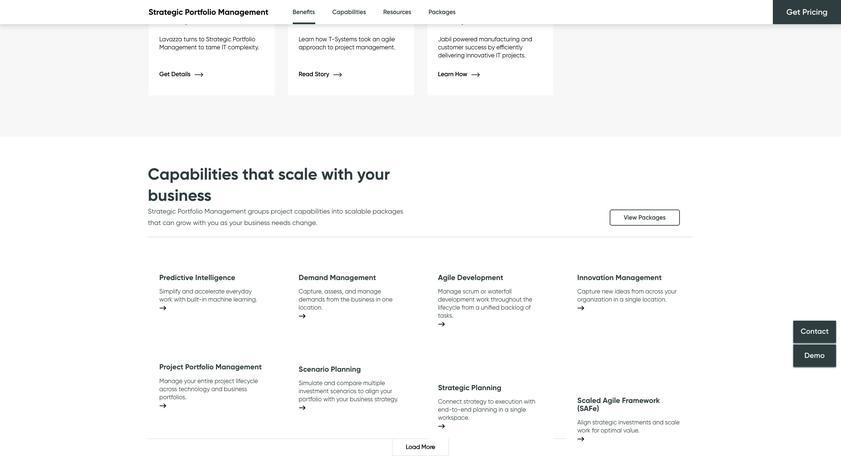 Task type: describe. For each thing, give the bounding box(es) containing it.
get pricing
[[787, 7, 828, 17]]

for
[[592, 427, 600, 434]]

lifecycle inside manage scrum or waterfall development work throughout the lifecycle from a unified backlog of tasks.
[[438, 304, 461, 311]]

scale inside "align strategic investments and scale work for optimal value."
[[666, 419, 680, 426]]

strategic inside lavazza turns to strategic portfolio management to tame it complexity.
[[206, 36, 231, 43]]

and inside "align strategic investments and scale work for optimal value."
[[653, 419, 664, 426]]

project
[[159, 363, 184, 372]]

scrum
[[463, 288, 480, 295]]

one
[[382, 296, 393, 303]]

align
[[578, 419, 591, 426]]

portfolio up turns
[[185, 7, 216, 17]]

platform
[[314, 8, 343, 17]]

align
[[366, 388, 379, 395]]

agile inside scaled agile framework (safe)
[[603, 396, 621, 405]]

complexity.
[[228, 44, 259, 51]]

capture, assess, and manage demands from the business in one location.
[[299, 288, 393, 311]]

ideas
[[615, 288, 631, 295]]

compare
[[337, 380, 362, 387]]

you
[[208, 219, 219, 227]]

scenario planning
[[299, 365, 361, 374]]

strategic portfolio management
[[149, 7, 269, 17]]

into
[[332, 207, 343, 215]]

demo link
[[794, 345, 837, 367]]

efficiently
[[497, 44, 523, 51]]

strategy.
[[375, 396, 399, 403]]

manage for project
[[159, 378, 183, 385]]

in inside capture, assess, and manage demands from the business in one location.
[[376, 296, 381, 303]]

in inside capture new ideas from across your organization in a single location.
[[614, 296, 619, 303]]

more
[[422, 444, 436, 451]]

business up grow
[[148, 185, 212, 205]]

read story link
[[299, 70, 352, 78]]

get details
[[159, 70, 192, 78]]

approach
[[299, 44, 326, 51]]

on-
[[473, 8, 486, 17]]

view
[[624, 214, 638, 221]]

0 horizontal spatial that
[[148, 219, 161, 227]]

manufacturing
[[479, 36, 520, 43]]

throughout
[[491, 296, 522, 303]]

accelerate
[[195, 288, 225, 295]]

portfolios.
[[159, 394, 187, 401]]

portfolio inside lavazza turns to strategic portfolio management to tame it complexity.
[[233, 36, 256, 43]]

jabil powered manufacturing and customer success by efficiently delivering innovative it projects.
[[438, 36, 533, 59]]

and inside capture, assess, and manage demands from the business in one location.
[[345, 288, 356, 295]]

project portfolio management
[[159, 363, 262, 372]]

it inside 100+ it projects managed annually
[[178, 8, 184, 17]]

strategic up connect
[[438, 383, 470, 392]]

the inside capture, assess, and manage demands from the business in one location.
[[341, 296, 350, 303]]

intelligence
[[195, 273, 235, 282]]

single inside capture new ideas from across your organization in a single location.
[[626, 296, 642, 303]]

development
[[458, 273, 504, 282]]

how
[[316, 36, 327, 43]]

scalable
[[345, 207, 371, 215]]

in inside connect strategy to execution with end-to-end planning in a single workspace.
[[499, 406, 504, 413]]

load more
[[406, 444, 436, 451]]

single inside connect strategy to execution with end-to-end planning in a single workspace.
[[511, 406, 526, 413]]

connect
[[438, 398, 462, 405]]

in inside "900 platform users in the first 3 months"
[[365, 8, 371, 17]]

learn for learn how
[[438, 70, 454, 78]]

months
[[305, 16, 330, 25]]

with inside connect strategy to execution with end-to-end planning in a single workspace.
[[524, 398, 536, 405]]

optimal
[[601, 427, 622, 434]]

success
[[466, 44, 487, 51]]

location. for demand management
[[299, 304, 323, 311]]

view packages
[[624, 214, 666, 221]]

organization
[[578, 296, 613, 303]]

capture
[[578, 288, 601, 295]]

manage your entire project lifecycle across technology and business portfolios.
[[159, 378, 258, 401]]

first
[[386, 8, 399, 17]]

load more link
[[392, 439, 449, 456]]

to inside learn how t-systems took an agile approach to project management.
[[328, 44, 334, 51]]

from inside manage scrum or waterfall development work throughout the lifecycle from a unified backlog of tasks.
[[462, 304, 475, 311]]

with inside the simplify and accelerate everyday work with built-in machine learning.
[[174, 296, 186, 303]]

get for get details
[[159, 70, 170, 78]]

strategic up lavazza
[[149, 7, 183, 17]]

backlog
[[501, 304, 524, 311]]

100+ it projects managed annually
[[159, 8, 248, 25]]

projects.
[[503, 52, 526, 59]]

strategic
[[593, 419, 617, 426]]

0 vertical spatial packages
[[429, 8, 456, 16]]

innovative
[[467, 52, 495, 59]]

innovation management
[[578, 273, 662, 282]]

capture new ideas from across your organization in a single location.
[[578, 288, 677, 303]]

demands
[[299, 296, 325, 303]]

manage scrum or waterfall development work throughout the lifecycle from a unified backlog of tasks.
[[438, 288, 533, 319]]

lavazza turns to strategic portfolio management to tame it complexity.
[[159, 36, 259, 51]]

predictive
[[159, 273, 194, 282]]

turns
[[184, 36, 197, 43]]

in inside the simplify and accelerate everyday work with built-in machine learning.
[[202, 296, 207, 303]]

contact
[[801, 327, 829, 336]]

how
[[456, 70, 468, 78]]

managed
[[215, 8, 248, 17]]

planning for scenario planning
[[331, 365, 361, 374]]

scenarios
[[331, 388, 357, 395]]

benefits link
[[293, 0, 315, 26]]

capture,
[[299, 288, 323, 295]]

the inside "900 platform users in the first 3 months"
[[373, 8, 384, 17]]

the inside manage scrum or waterfall development work throughout the lifecycle from a unified backlog of tasks.
[[524, 296, 533, 303]]

workspace.
[[438, 414, 470, 422]]

lift
[[455, 8, 464, 17]]

it inside jabil powered manufacturing and customer success by efficiently delivering innovative it projects.
[[496, 52, 501, 59]]

get details link
[[159, 70, 213, 78]]

built-
[[187, 296, 202, 303]]

an
[[373, 36, 380, 43]]

projects
[[185, 8, 213, 17]]

resources
[[384, 8, 412, 16]]

demo
[[805, 351, 826, 360]]

end
[[461, 406, 472, 413]]

lifecycle inside manage your entire project lifecycle across technology and business portfolios.
[[236, 378, 258, 385]]

systems
[[335, 36, 357, 43]]

story
[[315, 70, 330, 78]]

get for get pricing
[[787, 7, 801, 17]]

with inside simulate and compare multiple investment scenarios to align your portfolio with your business strategy.
[[324, 396, 335, 403]]

value.
[[624, 427, 640, 434]]

3
[[299, 16, 303, 25]]



Task type: locate. For each thing, give the bounding box(es) containing it.
get pricing link
[[774, 0, 842, 24]]

simulate and compare multiple investment scenarios to align your portfolio with your business strategy.
[[299, 380, 399, 403]]

1 vertical spatial capabilities
[[148, 164, 239, 184]]

2 horizontal spatial from
[[632, 288, 644, 295]]

delivery
[[438, 16, 466, 25]]

location. inside capture new ideas from across your organization in a single location.
[[643, 296, 667, 303]]

manage down project
[[159, 378, 183, 385]]

tame
[[206, 44, 220, 51]]

0 vertical spatial scale
[[278, 164, 318, 184]]

strategic planning
[[438, 383, 502, 392]]

scale inside capabilities that scale with your business strategic portfolio management groups project capabilities into scalable packages that can grow with you as your business needs change.
[[278, 164, 318, 184]]

end-
[[438, 406, 452, 413]]

2 vertical spatial it
[[496, 52, 501, 59]]

1 horizontal spatial get
[[787, 7, 801, 17]]

and down the scenario planning
[[324, 380, 335, 387]]

0 vertical spatial across
[[646, 288, 664, 295]]

0 horizontal spatial packages
[[429, 8, 456, 16]]

agile up development
[[438, 273, 456, 282]]

customer
[[438, 44, 464, 51]]

1 horizontal spatial a
[[505, 406, 509, 413]]

investments
[[619, 419, 652, 426]]

location. for innovation management
[[643, 296, 667, 303]]

planning
[[473, 406, 498, 413]]

to inside simulate and compare multiple investment scenarios to align your portfolio with your business strategy.
[[358, 388, 364, 395]]

it inside lavazza turns to strategic portfolio management to tame it complexity.
[[222, 44, 227, 51]]

1 horizontal spatial lifecycle
[[438, 304, 461, 311]]

predictive intelligence
[[159, 273, 235, 282]]

to up planning on the right bottom
[[488, 398, 494, 405]]

project inside 40% lift in on-time project delivery
[[503, 8, 527, 17]]

work for agile development
[[477, 296, 490, 303]]

1 horizontal spatial location.
[[643, 296, 667, 303]]

benefits
[[293, 8, 315, 16]]

your inside capture new ideas from across your organization in a single location.
[[665, 288, 677, 295]]

a
[[620, 296, 624, 303], [476, 304, 480, 311], [505, 406, 509, 413]]

multiple
[[364, 380, 385, 387]]

1 vertical spatial lifecycle
[[236, 378, 258, 385]]

learn up "approach"
[[299, 36, 314, 43]]

a inside capture new ideas from across your organization in a single location.
[[620, 296, 624, 303]]

0 vertical spatial single
[[626, 296, 642, 303]]

the down "assess,"
[[341, 296, 350, 303]]

resources link
[[384, 0, 412, 25]]

1 vertical spatial a
[[476, 304, 480, 311]]

2 vertical spatial a
[[505, 406, 509, 413]]

and down entire
[[212, 386, 223, 393]]

1 horizontal spatial from
[[462, 304, 475, 311]]

1 horizontal spatial capabilities
[[333, 8, 366, 16]]

across inside manage your entire project lifecycle across technology and business portfolios.
[[159, 386, 177, 393]]

in
[[466, 8, 472, 17], [365, 8, 371, 17], [202, 296, 207, 303], [376, 296, 381, 303], [614, 296, 619, 303], [499, 406, 504, 413]]

capabilities for capabilities that scale with your business strategic portfolio management groups project capabilities into scalable packages that can grow with you as your business needs change.
[[148, 164, 239, 184]]

business
[[148, 185, 212, 205], [244, 219, 270, 227], [351, 296, 375, 303], [224, 386, 247, 393], [350, 396, 373, 403]]

1 horizontal spatial agile
[[603, 396, 621, 405]]

1 horizontal spatial across
[[646, 288, 664, 295]]

0 vertical spatial agile
[[438, 273, 456, 282]]

1 vertical spatial location.
[[299, 304, 323, 311]]

needs
[[272, 219, 291, 227]]

0 horizontal spatial it
[[178, 8, 184, 17]]

manage up development
[[438, 288, 462, 295]]

a for planning
[[505, 406, 509, 413]]

or
[[481, 288, 487, 295]]

portfolio
[[299, 396, 322, 403]]

project right entire
[[215, 378, 235, 385]]

manage for agile
[[438, 288, 462, 295]]

scale
[[278, 164, 318, 184], [666, 419, 680, 426]]

1 horizontal spatial single
[[626, 296, 642, 303]]

single down ideas
[[626, 296, 642, 303]]

learn how link
[[438, 70, 490, 78]]

capabilities
[[333, 8, 366, 16], [148, 164, 239, 184]]

across right ideas
[[646, 288, 664, 295]]

business down project portfolio management
[[224, 386, 247, 393]]

from inside capture, assess, and manage demands from the business in one location.
[[327, 296, 339, 303]]

took
[[359, 36, 371, 43]]

0 vertical spatial that
[[243, 164, 274, 184]]

0 horizontal spatial scale
[[278, 164, 318, 184]]

capabilities for capabilities
[[333, 8, 366, 16]]

capabilities link
[[333, 0, 366, 25]]

2 horizontal spatial a
[[620, 296, 624, 303]]

0 vertical spatial location.
[[643, 296, 667, 303]]

get left details
[[159, 70, 170, 78]]

align strategic investments and scale work for optimal value.
[[578, 419, 680, 434]]

across up portfolios.
[[159, 386, 177, 393]]

0 horizontal spatial across
[[159, 386, 177, 393]]

across inside capture new ideas from across your organization in a single location.
[[646, 288, 664, 295]]

load
[[406, 444, 420, 451]]

project inside manage your entire project lifecycle across technology and business portfolios.
[[215, 378, 235, 385]]

management inside capabilities that scale with your business strategic portfolio management groups project capabilities into scalable packages that can grow with you as your business needs change.
[[205, 207, 246, 215]]

it down the efficiently
[[496, 52, 501, 59]]

manage inside manage scrum or waterfall development work throughout the lifecycle from a unified backlog of tasks.
[[438, 288, 462, 295]]

learn left how
[[438, 70, 454, 78]]

business inside capture, assess, and manage demands from the business in one location.
[[351, 296, 375, 303]]

from down "assess,"
[[327, 296, 339, 303]]

0 vertical spatial from
[[632, 288, 644, 295]]

technology
[[179, 386, 210, 393]]

2 horizontal spatial work
[[578, 427, 591, 434]]

in right users
[[365, 8, 371, 17]]

simplify and accelerate everyday work with built-in machine learning.
[[159, 288, 257, 303]]

1 vertical spatial single
[[511, 406, 526, 413]]

1 vertical spatial it
[[222, 44, 227, 51]]

strategy
[[464, 398, 487, 405]]

it right tame
[[222, 44, 227, 51]]

location. inside capture, assess, and manage demands from the business in one location.
[[299, 304, 323, 311]]

project right time
[[503, 8, 527, 17]]

0 horizontal spatial a
[[476, 304, 480, 311]]

a inside connect strategy to execution with end-to-end planning in a single workspace.
[[505, 406, 509, 413]]

1 vertical spatial from
[[327, 296, 339, 303]]

work inside "align strategic investments and scale work for optimal value."
[[578, 427, 591, 434]]

time
[[486, 8, 501, 17]]

packages up 'delivery'
[[429, 8, 456, 16]]

strategic up can
[[148, 207, 176, 215]]

in down accelerate
[[202, 296, 207, 303]]

0 vertical spatial planning
[[331, 365, 361, 374]]

and
[[522, 36, 533, 43], [182, 288, 193, 295], [345, 288, 356, 295], [324, 380, 335, 387], [212, 386, 223, 393], [653, 419, 664, 426]]

project up needs
[[271, 207, 293, 215]]

in down execution
[[499, 406, 504, 413]]

planning for strategic planning
[[472, 383, 502, 392]]

0 horizontal spatial agile
[[438, 273, 456, 282]]

your
[[357, 164, 390, 184], [229, 219, 243, 227], [665, 288, 677, 295], [184, 378, 196, 385], [381, 388, 393, 395], [337, 396, 349, 403]]

in left one
[[376, 296, 381, 303]]

learn for learn how t-systems took an agile approach to project management.
[[299, 36, 314, 43]]

work down the simplify
[[159, 296, 173, 303]]

new
[[602, 288, 614, 295]]

annually
[[159, 16, 189, 25]]

0 horizontal spatial the
[[341, 296, 350, 303]]

packages right view
[[639, 214, 666, 221]]

1 horizontal spatial it
[[222, 44, 227, 51]]

entire
[[198, 378, 213, 385]]

read story
[[299, 70, 331, 78]]

40%
[[438, 8, 453, 17]]

packages link
[[429, 0, 456, 25]]

and inside manage your entire project lifecycle across technology and business portfolios.
[[212, 386, 223, 393]]

1 vertical spatial scale
[[666, 419, 680, 426]]

business down manage on the bottom of page
[[351, 296, 375, 303]]

to inside connect strategy to execution with end-to-end planning in a single workspace.
[[488, 398, 494, 405]]

1 vertical spatial across
[[159, 386, 177, 393]]

planning up compare
[[331, 365, 361, 374]]

simplify
[[159, 288, 181, 295]]

with
[[322, 164, 353, 184], [193, 219, 206, 227], [174, 296, 186, 303], [324, 396, 335, 403], [524, 398, 536, 405]]

and right "assess,"
[[345, 288, 356, 295]]

t-
[[329, 36, 335, 43]]

1 horizontal spatial work
[[477, 296, 490, 303]]

0 vertical spatial capabilities
[[333, 8, 366, 16]]

pricing
[[803, 7, 828, 17]]

management inside lavazza turns to strategic portfolio management to tame it complexity.
[[159, 44, 197, 51]]

work down or
[[477, 296, 490, 303]]

1 horizontal spatial packages
[[639, 214, 666, 221]]

investment
[[299, 388, 329, 395]]

a down execution
[[505, 406, 509, 413]]

0 horizontal spatial manage
[[159, 378, 183, 385]]

0 horizontal spatial work
[[159, 296, 173, 303]]

business down groups
[[244, 219, 270, 227]]

to
[[199, 36, 205, 43], [199, 44, 204, 51], [328, 44, 334, 51], [358, 388, 364, 395], [488, 398, 494, 405]]

a left unified
[[476, 304, 480, 311]]

capabilities inside capabilities that scale with your business strategic portfolio management groups project capabilities into scalable packages that can grow with you as your business needs change.
[[148, 164, 239, 184]]

learn inside learn how t-systems took an agile approach to project management.
[[299, 36, 314, 43]]

and up built-
[[182, 288, 193, 295]]

strategic inside capabilities that scale with your business strategic portfolio management groups project capabilities into scalable packages that can grow with you as your business needs change.
[[148, 207, 176, 215]]

and up the efficiently
[[522, 36, 533, 43]]

a inside manage scrum or waterfall development work throughout the lifecycle from a unified backlog of tasks.
[[476, 304, 480, 311]]

get left pricing
[[787, 7, 801, 17]]

details
[[171, 70, 191, 78]]

1 vertical spatial that
[[148, 219, 161, 227]]

it right 100+
[[178, 8, 184, 17]]

project inside capabilities that scale with your business strategic portfolio management groups project capabilities into scalable packages that can grow with you as your business needs change.
[[271, 207, 293, 215]]

work down align on the bottom of page
[[578, 427, 591, 434]]

2 vertical spatial from
[[462, 304, 475, 311]]

manage inside manage your entire project lifecycle across technology and business portfolios.
[[159, 378, 183, 385]]

across
[[646, 288, 664, 295], [159, 386, 177, 393]]

learn how
[[438, 70, 469, 78]]

business down the align
[[350, 396, 373, 403]]

0 horizontal spatial planning
[[331, 365, 361, 374]]

0 horizontal spatial capabilities
[[148, 164, 239, 184]]

strategic up tame
[[206, 36, 231, 43]]

1 vertical spatial get
[[159, 70, 170, 78]]

groups
[[248, 207, 269, 215]]

1 horizontal spatial that
[[243, 164, 274, 184]]

1 horizontal spatial scale
[[666, 419, 680, 426]]

1 horizontal spatial manage
[[438, 288, 462, 295]]

business inside manage your entire project lifecycle across technology and business portfolios.
[[224, 386, 247, 393]]

scaled
[[578, 396, 601, 405]]

from down development
[[462, 304, 475, 311]]

0 horizontal spatial single
[[511, 406, 526, 413]]

development
[[438, 296, 475, 303]]

management
[[218, 7, 269, 17], [159, 44, 197, 51], [205, 207, 246, 215], [330, 273, 376, 282], [616, 273, 662, 282], [216, 363, 262, 372]]

portfolio up entire
[[185, 363, 214, 372]]

demand management
[[299, 273, 376, 282]]

and right investments
[[653, 419, 664, 426]]

0 vertical spatial manage
[[438, 288, 462, 295]]

learn how t-systems took an agile approach to project management.
[[299, 36, 396, 51]]

2 horizontal spatial it
[[496, 52, 501, 59]]

agile right scaled
[[603, 396, 621, 405]]

agile development
[[438, 273, 504, 282]]

single
[[626, 296, 642, 303], [511, 406, 526, 413]]

project down systems
[[335, 44, 355, 51]]

by
[[488, 44, 495, 51]]

0 vertical spatial get
[[787, 7, 801, 17]]

your inside manage your entire project lifecycle across technology and business portfolios.
[[184, 378, 196, 385]]

single down execution
[[511, 406, 526, 413]]

1 vertical spatial packages
[[639, 214, 666, 221]]

framework
[[623, 396, 660, 405]]

as
[[220, 219, 228, 227]]

1 vertical spatial planning
[[472, 383, 502, 392]]

and inside the simplify and accelerate everyday work with built-in machine learning.
[[182, 288, 193, 295]]

the left first
[[373, 8, 384, 17]]

work for scaled agile framework (safe)
[[578, 427, 591, 434]]

0 horizontal spatial location.
[[299, 304, 323, 311]]

in right lift
[[466, 8, 472, 17]]

0 horizontal spatial learn
[[299, 36, 314, 43]]

portfolio
[[185, 7, 216, 17], [233, 36, 256, 43], [178, 207, 203, 215], [185, 363, 214, 372]]

0 vertical spatial it
[[178, 8, 184, 17]]

planning
[[331, 365, 361, 374], [472, 383, 502, 392]]

the up of
[[524, 296, 533, 303]]

1 horizontal spatial planning
[[472, 383, 502, 392]]

and inside simulate and compare multiple investment scenarios to align your portfolio with your business strategy.
[[324, 380, 335, 387]]

40% lift in on-time project delivery
[[438, 8, 527, 25]]

project inside learn how t-systems took an agile approach to project management.
[[335, 44, 355, 51]]

work inside manage scrum or waterfall development work throughout the lifecycle from a unified backlog of tasks.
[[477, 296, 490, 303]]

to-
[[452, 406, 461, 413]]

learn
[[299, 36, 314, 43], [438, 70, 454, 78]]

to right turns
[[199, 36, 205, 43]]

portfolio up complexity.
[[233, 36, 256, 43]]

read
[[299, 70, 314, 78]]

portfolio up grow
[[178, 207, 203, 215]]

users
[[345, 8, 363, 17]]

1 horizontal spatial learn
[[438, 70, 454, 78]]

0 vertical spatial a
[[620, 296, 624, 303]]

demand
[[299, 273, 328, 282]]

0 horizontal spatial get
[[159, 70, 170, 78]]

1 vertical spatial manage
[[159, 378, 183, 385]]

machine
[[208, 296, 232, 303]]

to left tame
[[199, 44, 204, 51]]

a for development
[[476, 304, 480, 311]]

planning up the strategy
[[472, 383, 502, 392]]

assess,
[[325, 288, 344, 295]]

of
[[526, 304, 531, 311]]

in down ideas
[[614, 296, 619, 303]]

business inside simulate and compare multiple investment scenarios to align your portfolio with your business strategy.
[[350, 396, 373, 403]]

2 horizontal spatial the
[[524, 296, 533, 303]]

1 vertical spatial agile
[[603, 396, 621, 405]]

to down 't-'
[[328, 44, 334, 51]]

0 horizontal spatial from
[[327, 296, 339, 303]]

a down ideas
[[620, 296, 624, 303]]

1 horizontal spatial the
[[373, 8, 384, 17]]

0 vertical spatial learn
[[299, 36, 314, 43]]

in inside 40% lift in on-time project delivery
[[466, 8, 472, 17]]

from inside capture new ideas from across your organization in a single location.
[[632, 288, 644, 295]]

portfolio inside capabilities that scale with your business strategic portfolio management groups project capabilities into scalable packages that can grow with you as your business needs change.
[[178, 207, 203, 215]]

0 vertical spatial lifecycle
[[438, 304, 461, 311]]

to left the align
[[358, 388, 364, 395]]

innovation
[[578, 273, 614, 282]]

scaled agile framework (safe)
[[578, 396, 660, 413]]

and inside jabil powered manufacturing and customer success by efficiently delivering innovative it projects.
[[522, 36, 533, 43]]

1 vertical spatial learn
[[438, 70, 454, 78]]

work inside the simplify and accelerate everyday work with built-in machine learning.
[[159, 296, 173, 303]]

0 horizontal spatial lifecycle
[[236, 378, 258, 385]]

from right ideas
[[632, 288, 644, 295]]



Task type: vqa. For each thing, say whether or not it's contained in the screenshot.


